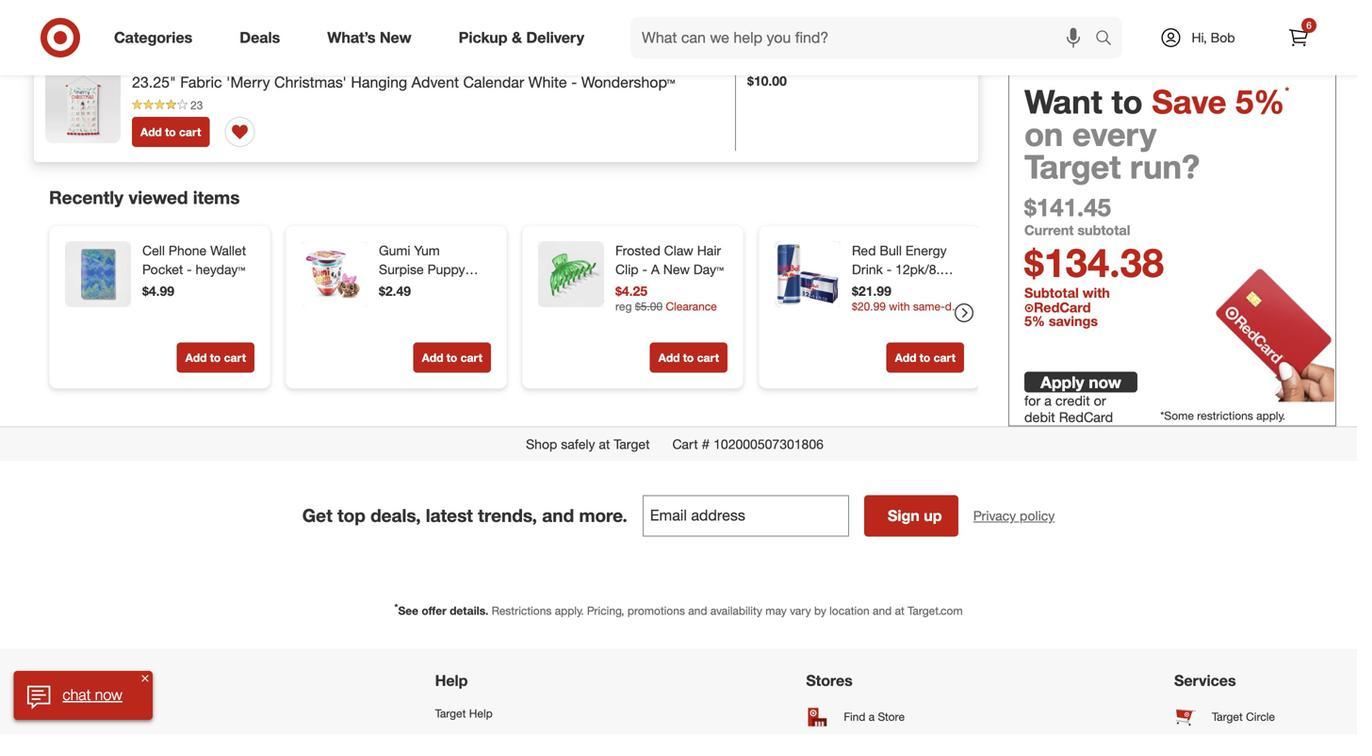 Task type: locate. For each thing, give the bounding box(es) containing it.
cell phone wallet pocket - heyday™ image
[[65, 241, 131, 307], [65, 241, 131, 307]]

#
[[702, 436, 710, 453]]

to for cell phone wallet pocket - heyday™
[[210, 351, 221, 365]]

1 vertical spatial *
[[394, 602, 398, 613]]

add to cart
[[140, 125, 201, 139], [185, 351, 246, 365], [422, 351, 483, 365], [659, 351, 719, 365], [895, 351, 956, 365]]

0 horizontal spatial at
[[599, 436, 610, 453]]

cart
[[179, 125, 201, 139], [224, 351, 246, 365], [461, 351, 483, 365], [697, 351, 719, 365], [934, 351, 956, 365]]

- inside frosted claw hair clip - a new day™ $4.25 reg $5.00 clearance
[[643, 261, 648, 278]]

5% down subtotal
[[1025, 313, 1045, 329]]

*
[[1285, 84, 1290, 98], [394, 602, 398, 613]]

1 vertical spatial now
[[95, 686, 122, 704]]

add to cart button down 1ct
[[414, 343, 491, 373]]

apply now button
[[1025, 372, 1138, 393]]

red bull energy drink - 12pk/8.4 fl oz cans image
[[775, 241, 841, 307], [775, 241, 841, 307]]

1 horizontal spatial *
[[1285, 84, 1290, 98]]

5%
[[1236, 82, 1285, 121], [1025, 313, 1045, 329]]

cell phone wallet pocket - heyday™ $4.99
[[142, 242, 246, 299]]

$4.25
[[616, 283, 648, 299]]

0 vertical spatial at
[[599, 436, 610, 453]]

add to cart down 1ct
[[422, 351, 483, 365]]

add down the cell phone wallet pocket - heyday™ $4.99
[[185, 351, 207, 365]]

1 about from the top
[[41, 672, 85, 690]]

to down 23.25"
[[165, 125, 176, 139]]

restrictions
[[492, 604, 552, 618]]

0 vertical spatial *
[[1285, 84, 1290, 98]]

* left offer
[[394, 602, 398, 613]]

store
[[878, 710, 905, 724]]

a right for
[[1045, 393, 1052, 409]]

deals link
[[224, 17, 304, 58]]

cart for red bull energy drink - 12pk/8.4 fl oz cans
[[934, 351, 956, 365]]

- down the bull
[[887, 261, 892, 278]]

23
[[190, 98, 203, 112]]

to down 'clearance'
[[683, 351, 694, 365]]

help
[[435, 672, 468, 690], [469, 707, 493, 721]]

apply. left pricing, at the bottom left
[[555, 604, 584, 618]]

categories link
[[98, 17, 216, 58]]

- for cell phone wallet pocket - heyday™ $4.99
[[187, 261, 192, 278]]

with
[[1083, 285, 1110, 301]]

about for about us
[[41, 672, 85, 690]]

items
[[193, 187, 240, 208]]

cart down heyday™
[[224, 351, 246, 365]]

add to cart down '23'
[[140, 125, 201, 139]]

new inside "link"
[[380, 28, 412, 47]]

at left target.com
[[895, 604, 905, 618]]

None text field
[[643, 496, 849, 537]]

0 horizontal spatial new
[[380, 28, 412, 47]]

shop safely at target
[[526, 436, 650, 453]]

1ct
[[436, 280, 454, 297]]

new
[[380, 28, 412, 47], [664, 261, 690, 278]]

0 horizontal spatial *
[[394, 602, 398, 613]]

a right find
[[869, 710, 875, 724]]

1 horizontal spatial new
[[664, 261, 690, 278]]

add to cart button
[[132, 117, 210, 147], [177, 343, 255, 373], [414, 343, 491, 373], [650, 343, 728, 373], [887, 343, 965, 373]]

subtotal
[[1025, 285, 1079, 301]]

0 vertical spatial new
[[380, 28, 412, 47]]

✕ button
[[138, 671, 153, 686]]

1 vertical spatial help
[[469, 707, 493, 721]]

find a store
[[844, 710, 905, 724]]

1 horizontal spatial 5%
[[1236, 82, 1285, 121]]

christmas'
[[274, 73, 347, 91]]

and left availability
[[688, 604, 708, 618]]

1 horizontal spatial at
[[895, 604, 905, 618]]

now inside button
[[95, 686, 122, 704]]

- for frosted claw hair clip - a new day™ $4.25 reg $5.00 clearance
[[643, 261, 648, 278]]

5% right save in the right of the page
[[1236, 82, 1285, 121]]

rescue
[[379, 280, 423, 297]]

services
[[1175, 672, 1237, 690]]

clip
[[616, 261, 639, 278]]

0 vertical spatial now
[[1089, 372, 1122, 392]]

1 vertical spatial a
[[869, 710, 875, 724]]

add down $5.00
[[659, 351, 680, 365]]

apply. inside * see offer details. restrictions apply. pricing, promotions and availability may vary by location and at target.com
[[555, 604, 584, 618]]

privacy
[[974, 508, 1017, 524]]

23.25"
[[132, 73, 176, 91]]

* inside * see offer details. restrictions apply. pricing, promotions and availability may vary by location and at target.com
[[394, 602, 398, 613]]

list item
[[34, 0, 979, 49]]

redcard inside apply now for a credit or debit redcard
[[1059, 409, 1114, 426]]

a inside 'link'
[[869, 710, 875, 724]]

details.
[[450, 604, 489, 618]]

0 horizontal spatial apply.
[[555, 604, 584, 618]]

apply now for a credit or debit redcard
[[1025, 372, 1122, 426]]

now for apply
[[1089, 372, 1122, 392]]

sign
[[888, 507, 920, 525]]

add to cart down heyday™
[[185, 351, 246, 365]]

- inside the gumi yum surpise puppy rescue - 1ct
[[427, 280, 432, 297]]

cart # 102000507301806
[[673, 436, 824, 453]]

sign up button
[[864, 496, 959, 537]]

1 horizontal spatial now
[[1089, 372, 1122, 392]]

add to cart down 'clearance'
[[659, 351, 719, 365]]

availability
[[711, 604, 763, 618]]

target help
[[435, 707, 493, 721]]

target.com
[[908, 604, 963, 618]]

add to cart button inside 23.25" fabric 'merry christmas' hanging advent calendar white - wondershop™ list item
[[132, 117, 210, 147]]

advent
[[412, 73, 459, 91]]

to for gumi yum surpise puppy rescue - 1ct
[[447, 351, 458, 365]]

add to cart button down '23'
[[132, 117, 210, 147]]

add to cart for red bull energy drink - 12pk/8.4 fl oz cans
[[895, 351, 956, 365]]

1 vertical spatial apply.
[[555, 604, 584, 618]]

* down "6" 'link'
[[1285, 84, 1290, 98]]

pickup & delivery link
[[443, 17, 608, 58]]

categories
[[114, 28, 193, 47]]

1 vertical spatial at
[[895, 604, 905, 618]]

add
[[140, 125, 162, 139], [185, 351, 207, 365], [422, 351, 444, 365], [659, 351, 680, 365], [895, 351, 917, 365]]

gumi
[[379, 242, 411, 259]]

0 vertical spatial 5%
[[1236, 82, 1285, 121]]

wallet
[[210, 242, 246, 259]]

add to cart button down 'clearance'
[[650, 343, 728, 373]]

cart down 'clearance'
[[697, 351, 719, 365]]

new down claw
[[664, 261, 690, 278]]

$134.38
[[1025, 239, 1165, 287]]

red bull energy drink - 12pk/8.4 fl oz cans link
[[852, 241, 961, 297]]

add down 23.25"
[[140, 125, 162, 139]]

heyday™
[[196, 261, 245, 278]]

1 vertical spatial 5%
[[1025, 313, 1045, 329]]

and left more. at the bottom of the page
[[542, 505, 574, 527]]

0 horizontal spatial help
[[435, 672, 468, 690]]

1 horizontal spatial apply.
[[1257, 409, 1286, 423]]

- down phone
[[187, 261, 192, 278]]

trends,
[[478, 505, 537, 527]]

redcard
[[1034, 299, 1091, 316], [1059, 409, 1114, 426]]

subtotal with
[[1025, 285, 1114, 301]]

clearance
[[666, 299, 717, 314]]

cart down puppy
[[461, 351, 483, 365]]

- left 1ct
[[427, 280, 432, 297]]

0 horizontal spatial 5%
[[1025, 313, 1045, 329]]

to for frosted claw hair clip - a new day™
[[683, 351, 694, 365]]

top
[[338, 505, 366, 527]]

add to cart inside 23.25" fabric 'merry christmas' hanging advent calendar white - wondershop™ list item
[[140, 125, 201, 139]]

oz
[[852, 280, 866, 297]]

apply. right the restrictions
[[1257, 409, 1286, 423]]

add down 1ct
[[422, 351, 444, 365]]

current
[[1025, 222, 1074, 239]]

- inside red bull energy drink - 12pk/8.4 fl oz cans
[[887, 261, 892, 278]]

1 vertical spatial new
[[664, 261, 690, 278]]

cans
[[870, 280, 900, 297]]

0 vertical spatial help
[[435, 672, 468, 690]]

puppy
[[428, 261, 465, 278]]

0 vertical spatial redcard
[[1034, 299, 1091, 316]]

0 horizontal spatial now
[[95, 686, 122, 704]]

now inside apply now for a credit or debit redcard
[[1089, 372, 1122, 392]]

cart down fl
[[934, 351, 956, 365]]

1 vertical spatial about
[[41, 707, 72, 721]]

add down cans
[[895, 351, 917, 365]]

- inside the cell phone wallet pocket - heyday™ $4.99
[[187, 261, 192, 278]]

frosted claw hair clip - a new day™ image
[[538, 241, 604, 307], [538, 241, 604, 307]]

6 link
[[1278, 17, 1320, 58]]

a
[[1045, 393, 1052, 409], [869, 710, 875, 724]]

0 vertical spatial a
[[1045, 393, 1052, 409]]

new inside frosted claw hair clip - a new day™ $4.25 reg $5.00 clearance
[[664, 261, 690, 278]]

privacy policy
[[974, 508, 1055, 524]]

target circle
[[1212, 710, 1276, 724]]

gumi yum surpise puppy rescue - 1ct image
[[302, 241, 368, 307], [302, 241, 368, 307]]

what's new
[[327, 28, 412, 47]]

new right what's
[[380, 28, 412, 47]]

recently
[[49, 187, 124, 208]]

about
[[41, 672, 85, 690], [41, 707, 72, 721]]

1 horizontal spatial a
[[1045, 393, 1052, 409]]

add to cart down cans
[[895, 351, 956, 365]]

at right safely
[[599, 436, 610, 453]]

savings
[[1049, 313, 1098, 329]]

- right white
[[571, 73, 577, 91]]

add to cart button down cans
[[887, 343, 965, 373]]

fl
[[951, 261, 958, 278]]

add to cart button for cell phone wallet pocket - heyday™
[[177, 343, 255, 373]]

to down 12pk/8.4
[[920, 351, 931, 365]]

and right location
[[873, 604, 892, 618]]

add to cart button down heyday™
[[177, 343, 255, 373]]

0 vertical spatial about
[[41, 672, 85, 690]]

- left 'a'
[[643, 261, 648, 278]]

to down 1ct
[[447, 351, 458, 365]]

- inside list item
[[571, 73, 577, 91]]

pricing,
[[587, 604, 625, 618]]

What can we help you find? suggestions appear below search field
[[631, 17, 1100, 58]]

0 horizontal spatial a
[[869, 710, 875, 724]]

1 vertical spatial redcard
[[1059, 409, 1114, 426]]

privacy policy link
[[974, 507, 1055, 526]]

2 about from the top
[[41, 707, 72, 721]]

save
[[1152, 82, 1227, 121]]

chat
[[63, 686, 91, 704]]

safely
[[561, 436, 595, 453]]

to down heyday™
[[210, 351, 221, 365]]

cart down '23'
[[179, 125, 201, 139]]



Task type: describe. For each thing, give the bounding box(es) containing it.
on every target run?
[[1025, 114, 1200, 186]]

✕
[[141, 673, 149, 684]]

viewed
[[129, 187, 188, 208]]

* inside want to save 5% *
[[1285, 84, 1290, 98]]

now for chat
[[95, 686, 122, 704]]

us
[[89, 672, 108, 690]]

hanging
[[351, 73, 407, 91]]

about for about target
[[41, 707, 72, 721]]

add to cart button for gumi yum surpise puppy rescue - 1ct
[[414, 343, 491, 373]]

search button
[[1087, 17, 1132, 62]]

want to save 5% *
[[1025, 82, 1290, 121]]

stores
[[806, 672, 853, 690]]

pocket
[[142, 261, 183, 278]]

add for frosted claw hair clip - a new day™
[[659, 351, 680, 365]]

frosted
[[616, 242, 661, 259]]

white
[[529, 73, 567, 91]]

red
[[852, 242, 876, 259]]

add for gumi yum surpise puppy rescue - 1ct
[[422, 351, 444, 365]]

2 horizontal spatial and
[[873, 604, 892, 618]]

debit
[[1025, 409, 1056, 426]]

add to cart for cell phone wallet pocket - heyday™
[[185, 351, 246, 365]]

to for red bull energy drink - 12pk/8.4 fl oz cans
[[920, 351, 931, 365]]

add to cart button for frosted claw hair clip - a new day™
[[650, 343, 728, 373]]

up
[[924, 507, 942, 525]]

cart
[[673, 436, 698, 453]]

add for cell phone wallet pocket - heyday™
[[185, 351, 207, 365]]

find
[[844, 710, 866, 724]]

chat now dialog
[[14, 671, 153, 720]]

fabric
[[180, 73, 222, 91]]

deals,
[[371, 505, 421, 527]]

for
[[1025, 393, 1041, 409]]

what's new link
[[311, 17, 435, 58]]

get
[[302, 505, 333, 527]]

frosted claw hair clip - a new day™ $4.25 reg $5.00 clearance
[[616, 242, 724, 314]]

23.25&#34; fabric &#39;merry christmas&#39; hanging advent calendar white - wondershop&#8482; image
[[45, 68, 121, 143]]

vary
[[790, 604, 811, 618]]

wondershop™
[[582, 73, 675, 91]]

day™
[[694, 261, 724, 278]]

0 vertical spatial apply.
[[1257, 409, 1286, 423]]

frosted claw hair clip - a new day™ link
[[616, 241, 724, 279]]

23.25" fabric 'merry christmas' hanging advent calendar white - wondershop™ list item
[[34, 57, 979, 162]]

to inside 23.25" fabric 'merry christmas' hanging advent calendar white - wondershop™ list item
[[165, 125, 176, 139]]

0 horizontal spatial and
[[542, 505, 574, 527]]

restrictions
[[1198, 409, 1254, 423]]

add to cart for gumi yum surpise puppy rescue - 1ct
[[422, 351, 483, 365]]

target circle link
[[1175, 698, 1316, 734]]

6
[[1307, 19, 1312, 31]]

energy
[[906, 242, 947, 259]]

add inside 23.25" fabric 'merry christmas' hanging advent calendar white - wondershop™ list item
[[140, 125, 162, 139]]

or
[[1094, 393, 1107, 409]]

cart for frosted claw hair clip - a new day™
[[697, 351, 719, 365]]

5% savings
[[1025, 313, 1098, 329]]

*some
[[1161, 409, 1194, 423]]

surpise
[[379, 261, 424, 278]]

by
[[815, 604, 827, 618]]

pickup
[[459, 28, 508, 47]]

gumi yum surpise puppy rescue - 1ct link
[[379, 241, 487, 297]]

subtotal
[[1078, 222, 1131, 239]]

at inside * see offer details. restrictions apply. pricing, promotions and availability may vary by location and at target.com
[[895, 604, 905, 618]]

offer
[[422, 604, 447, 618]]

apply
[[1041, 372, 1085, 392]]

calendar
[[463, 73, 524, 91]]

chat now button
[[14, 671, 153, 720]]

gumi yum surpise puppy rescue - 1ct
[[379, 242, 465, 297]]

add for red bull energy drink - 12pk/8.4 fl oz cans
[[895, 351, 917, 365]]

drink
[[852, 261, 883, 278]]

1 horizontal spatial and
[[688, 604, 708, 618]]

*some restrictions apply.
[[1161, 409, 1286, 423]]

bob
[[1211, 29, 1236, 46]]

cart for gumi yum surpise puppy rescue - 1ct
[[461, 351, 483, 365]]

a inside apply now for a credit or debit redcard
[[1045, 393, 1052, 409]]

$141.45 current subtotal $134.38
[[1025, 192, 1165, 287]]

add to cart for frosted claw hair clip - a new day™
[[659, 351, 719, 365]]

deals
[[240, 28, 280, 47]]

search
[[1087, 30, 1132, 49]]

23.25" fabric 'merry christmas' hanging advent calendar white - wondershop™ link
[[132, 72, 675, 93]]

$141.45
[[1025, 192, 1112, 222]]

cell phone wallet pocket - heyday™ link
[[142, 241, 251, 279]]

cart for cell phone wallet pocket - heyday™
[[224, 351, 246, 365]]

find a store link
[[806, 698, 923, 734]]

* see offer details. restrictions apply. pricing, promotions and availability may vary by location and at target.com
[[394, 602, 963, 618]]

1 horizontal spatial help
[[469, 707, 493, 721]]

circle
[[1247, 710, 1276, 724]]

about target link
[[41, 698, 184, 730]]

delivery
[[526, 28, 585, 47]]

run?
[[1130, 147, 1200, 186]]

target inside on every target run?
[[1025, 147, 1121, 186]]

policy
[[1020, 508, 1055, 524]]

sign up
[[888, 507, 942, 525]]

bull
[[880, 242, 902, 259]]

on
[[1025, 114, 1064, 154]]

get top deals, latest trends, and more.
[[302, 505, 628, 527]]

- for red bull energy drink - 12pk/8.4 fl oz cans
[[887, 261, 892, 278]]

promotions
[[628, 604, 685, 618]]

to left save in the right of the page
[[1112, 82, 1143, 121]]

a
[[651, 261, 660, 278]]

23.25" fabric 'merry christmas' hanging advent calendar white - wondershop™
[[132, 73, 675, 91]]

cart inside 23.25" fabric 'merry christmas' hanging advent calendar white - wondershop™ list item
[[179, 125, 201, 139]]

see
[[398, 604, 419, 618]]

every
[[1073, 114, 1157, 154]]

hi,
[[1192, 29, 1208, 46]]

add to cart button for red bull energy drink - 12pk/8.4 fl oz cans
[[887, 343, 965, 373]]

12pk/8.4
[[896, 261, 948, 278]]

hi, bob
[[1192, 29, 1236, 46]]

latest
[[426, 505, 473, 527]]



Task type: vqa. For each thing, say whether or not it's contained in the screenshot.
6
yes



